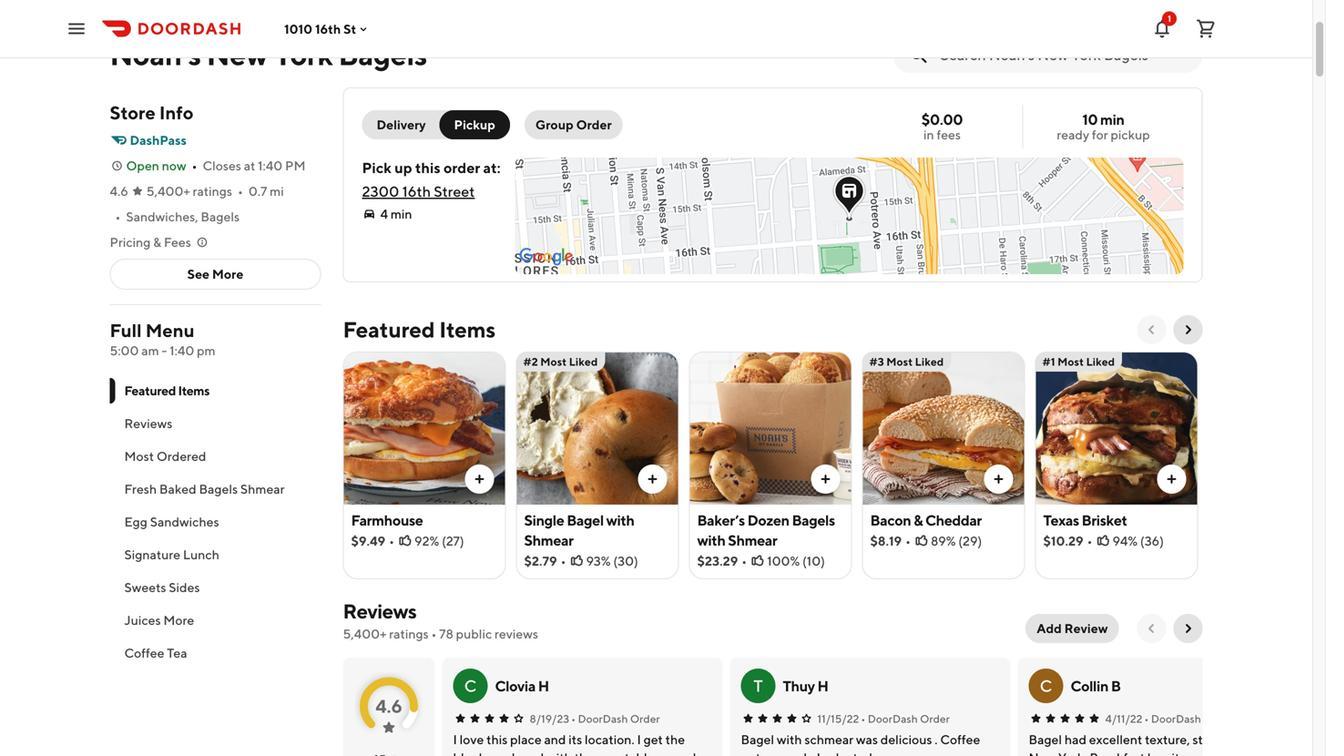 Task type: describe. For each thing, give the bounding box(es) containing it.
bagels for baker's dozen bagels with shmear
[[792, 512, 835, 529]]

bacon & cheddar image
[[863, 352, 1025, 505]]

ready
[[1057, 127, 1090, 142]]

100%
[[767, 554, 800, 569]]

tea
[[167, 646, 187, 661]]

pricing
[[110, 235, 151, 250]]

most for single
[[541, 355, 567, 368]]

c for clovia h
[[464, 676, 477, 696]]

baker's dozen bagels with shmear
[[697, 512, 835, 549]]

see more button
[[111, 260, 320, 289]]

pricing & fees
[[110, 235, 191, 250]]

• down texas brisket
[[1088, 533, 1093, 549]]

egg
[[124, 514, 148, 529]]

0.7 mi
[[249, 184, 284, 199]]

0 vertical spatial 5,400+
[[147, 184, 190, 199]]

next button of carousel image
[[1181, 323, 1196, 337]]

see more
[[187, 267, 244, 282]]

h for c
[[538, 677, 549, 695]]

previous button of carousel image
[[1145, 323, 1159, 337]]

add
[[1037, 621, 1062, 636]]

#2
[[523, 355, 538, 368]]

t
[[754, 676, 763, 696]]

$0.00 in fees
[[922, 111, 963, 142]]

2300
[[362, 183, 399, 200]]

am
[[141, 343, 159, 358]]

1
[[1168, 13, 1172, 24]]

featured inside the featured items heading
[[343, 317, 435, 343]]

for
[[1092, 127, 1109, 142]]

reviews for reviews
[[124, 416, 173, 431]]

map region
[[367, 106, 1300, 339]]

menu
[[146, 320, 195, 341]]

4 min
[[380, 206, 412, 221]]

with inside the 'single bagel with shmear'
[[606, 512, 635, 529]]

sandwiches,
[[126, 209, 198, 224]]

bacon
[[871, 512, 911, 529]]

review
[[1065, 621, 1108, 636]]

street
[[434, 183, 475, 200]]

16th inside "pick up this order at: 2300 16th street"
[[402, 183, 431, 200]]

delivery
[[377, 117, 426, 132]]

pickup
[[1111, 127, 1150, 142]]

89% (29)
[[931, 533, 982, 549]]

sweets sides button
[[110, 571, 321, 604]]

signature
[[124, 547, 180, 562]]

add item to cart image for single bagel with shmear
[[646, 472, 660, 487]]

min for 10
[[1101, 111, 1125, 128]]

sides
[[169, 580, 200, 595]]

more for juices more
[[163, 613, 194, 628]]

sweets
[[124, 580, 166, 595]]

5,400+ ratings •
[[147, 184, 243, 199]]

open now
[[126, 158, 186, 173]]

previous image
[[1145, 621, 1159, 636]]

texas
[[1044, 512, 1080, 529]]

fresh baked bagels shmear
[[124, 482, 285, 497]]

fresh baked bagels shmear button
[[110, 473, 321, 506]]

see
[[187, 267, 210, 282]]

$2.79
[[524, 554, 557, 569]]

notification bell image
[[1152, 18, 1174, 40]]

most ordered button
[[110, 440, 321, 473]]

egg sandwiches
[[124, 514, 219, 529]]

94% (36)
[[1113, 533, 1164, 549]]

92%
[[415, 533, 439, 549]]

farmhouse image
[[344, 352, 505, 505]]

• doordash order for collin b
[[1145, 713, 1234, 725]]

order inside button
[[576, 117, 612, 132]]

brisket
[[1082, 512, 1128, 529]]

new
[[207, 37, 268, 72]]

#3 most liked
[[870, 355, 944, 368]]

doordash for thuy h
[[868, 713, 918, 725]]

mi
[[270, 184, 284, 199]]

93%
[[586, 554, 611, 569]]

juices
[[124, 613, 161, 628]]

full menu 5:00 am - 1:40 pm
[[110, 320, 216, 358]]

lunch
[[183, 547, 219, 562]]

• right $23.29
[[742, 554, 747, 569]]

texas brisket image
[[1036, 352, 1198, 505]]

• right 4/11/22
[[1145, 713, 1149, 725]]

reviews for reviews 5,400+ ratings • 78 public reviews
[[343, 600, 417, 623]]

b
[[1111, 677, 1121, 695]]

$8.19
[[871, 533, 902, 549]]

shmear for fresh baked bagels shmear
[[240, 482, 285, 497]]

add item to cart image for bacon & cheddar
[[992, 472, 1006, 487]]

• closes at 1:40 pm
[[192, 158, 306, 173]]

89%
[[931, 533, 956, 549]]

Pickup radio
[[440, 110, 510, 139]]

0 vertical spatial ratings
[[193, 184, 232, 199]]

reviews link
[[343, 600, 417, 623]]

open menu image
[[66, 18, 87, 40]]

#1 most liked
[[1043, 355, 1115, 368]]

c for collin b
[[1040, 676, 1053, 696]]

at:
[[483, 159, 501, 176]]

add review button
[[1026, 614, 1119, 643]]

reviews button
[[110, 407, 321, 440]]

clovia h
[[495, 677, 549, 695]]

thuy
[[783, 677, 815, 695]]

10
[[1083, 111, 1098, 128]]

-
[[162, 343, 167, 358]]

• sandwiches, bagels
[[115, 209, 240, 224]]

92% (27)
[[415, 533, 464, 549]]

in
[[924, 127, 934, 142]]

• down farmhouse
[[389, 533, 395, 549]]

noah's new york bagels
[[110, 37, 427, 72]]

items inside the featured items heading
[[439, 317, 496, 343]]

baked
[[159, 482, 197, 497]]

5,400+ inside reviews 5,400+ ratings • 78 public reviews
[[343, 626, 387, 641]]

11/15/22
[[818, 713, 859, 725]]

most for texas
[[1058, 355, 1084, 368]]

94%
[[1113, 533, 1138, 549]]

public
[[456, 626, 492, 641]]

order for clovia h
[[630, 713, 660, 725]]

1 vertical spatial 4.6
[[376, 696, 402, 717]]

coffee
[[124, 646, 164, 661]]

order
[[444, 159, 480, 176]]

0 vertical spatial 16th
[[315, 21, 341, 36]]

& for bacon
[[914, 512, 923, 529]]

(30)
[[613, 554, 638, 569]]



Task type: locate. For each thing, give the bounding box(es) containing it.
0 horizontal spatial doordash
[[578, 713, 628, 725]]

0 horizontal spatial c
[[464, 676, 477, 696]]

collin b
[[1071, 677, 1121, 695]]

with
[[606, 512, 635, 529], [697, 532, 726, 549]]

shmear down single
[[524, 532, 574, 549]]

1 c from the left
[[464, 676, 477, 696]]

powered by google image
[[520, 248, 574, 266]]

c left clovia
[[464, 676, 477, 696]]

texas brisket
[[1044, 512, 1128, 529]]

1010 16th st
[[284, 21, 356, 36]]

1 horizontal spatial 1:40
[[258, 158, 283, 173]]

most inside button
[[124, 449, 154, 464]]

4
[[380, 206, 388, 221]]

dozen
[[748, 512, 790, 529]]

fresh
[[124, 482, 157, 497]]

order methods option group
[[362, 110, 510, 139]]

1:40
[[258, 158, 283, 173], [170, 343, 194, 358]]

1 h from the left
[[538, 677, 549, 695]]

reviews inside "button"
[[124, 416, 173, 431]]

1 liked from the left
[[569, 355, 598, 368]]

bagels up the (10)
[[792, 512, 835, 529]]

1 vertical spatial with
[[697, 532, 726, 549]]

most right '#2'
[[541, 355, 567, 368]]

with inside baker's dozen bagels with shmear
[[697, 532, 726, 549]]

order for thuy h
[[920, 713, 950, 725]]

0 horizontal spatial 16th
[[315, 21, 341, 36]]

1 vertical spatial 1:40
[[170, 343, 194, 358]]

8/19/23
[[530, 713, 570, 725]]

0 vertical spatial min
[[1101, 111, 1125, 128]]

(10)
[[803, 554, 825, 569]]

3 add item to cart image from the left
[[992, 472, 1006, 487]]

open
[[126, 158, 159, 173]]

add item to cart image for "farmhouse" image
[[472, 472, 487, 487]]

& inside button
[[153, 235, 161, 250]]

bagels down st
[[338, 37, 427, 72]]

thuy h
[[783, 677, 829, 695]]

fees
[[937, 127, 961, 142]]

most
[[541, 355, 567, 368], [887, 355, 913, 368], [1058, 355, 1084, 368], [124, 449, 154, 464]]

1 add item to cart image from the left
[[472, 472, 487, 487]]

• left the 0.7
[[238, 184, 243, 199]]

1 horizontal spatial h
[[818, 677, 829, 695]]

store
[[110, 102, 156, 123]]

1 horizontal spatial • doordash order
[[861, 713, 950, 725]]

st
[[344, 21, 356, 36]]

1 horizontal spatial 5,400+
[[343, 626, 387, 641]]

2 doordash from the left
[[868, 713, 918, 725]]

featured
[[343, 317, 435, 343], [124, 383, 176, 398]]

1 vertical spatial featured
[[124, 383, 176, 398]]

Item Search search field
[[941, 45, 1189, 65]]

featured items heading
[[343, 315, 496, 344]]

shmear inside button
[[240, 482, 285, 497]]

bagels
[[338, 37, 427, 72], [201, 209, 240, 224], [199, 482, 238, 497], [792, 512, 835, 529]]

2 horizontal spatial liked
[[1087, 355, 1115, 368]]

1 vertical spatial &
[[914, 512, 923, 529]]

min right 10
[[1101, 111, 1125, 128]]

at
[[244, 158, 255, 173]]

min inside 10 min ready for pickup
[[1101, 111, 1125, 128]]

1 add item to cart image from the left
[[646, 472, 660, 487]]

(36)
[[1141, 533, 1164, 549]]

0 horizontal spatial shmear
[[240, 482, 285, 497]]

1 horizontal spatial shmear
[[524, 532, 574, 549]]

• right now
[[192, 158, 197, 173]]

pm
[[285, 158, 306, 173]]

most up fresh
[[124, 449, 154, 464]]

2300 16th street link
[[362, 183, 475, 200]]

next image
[[1181, 621, 1196, 636]]

1 vertical spatial featured items
[[124, 383, 210, 398]]

0 horizontal spatial items
[[178, 383, 210, 398]]

liked right #3
[[915, 355, 944, 368]]

shmear inside baker's dozen bagels with shmear
[[728, 532, 778, 549]]

bagels down "most ordered" button
[[199, 482, 238, 497]]

0 horizontal spatial 5,400+
[[147, 184, 190, 199]]

liked for cheddar
[[915, 355, 944, 368]]

h right thuy
[[818, 677, 829, 695]]

1 horizontal spatial ratings
[[389, 626, 429, 641]]

noah's
[[110, 37, 201, 72]]

2 liked from the left
[[915, 355, 944, 368]]

bagels down "5,400+ ratings •"
[[201, 209, 240, 224]]

juices more
[[124, 613, 194, 628]]

1 horizontal spatial more
[[212, 267, 244, 282]]

1 horizontal spatial featured
[[343, 317, 435, 343]]

items
[[439, 317, 496, 343], [178, 383, 210, 398]]

• right the $8.19
[[906, 533, 911, 549]]

with up $23.29
[[697, 532, 726, 549]]

93% (30)
[[586, 554, 638, 569]]

3 doordash from the left
[[1152, 713, 1202, 725]]

shmear down "most ordered" button
[[240, 482, 285, 497]]

1 vertical spatial 5,400+
[[343, 626, 387, 641]]

add item to cart image
[[646, 472, 660, 487], [819, 472, 833, 487], [992, 472, 1006, 487]]

2 h from the left
[[818, 677, 829, 695]]

shmear
[[240, 482, 285, 497], [524, 532, 574, 549], [728, 532, 778, 549]]

more inside button
[[212, 267, 244, 282]]

1 horizontal spatial featured items
[[343, 317, 496, 343]]

0 horizontal spatial reviews
[[124, 416, 173, 431]]

bacon & cheddar
[[871, 512, 982, 529]]

ratings down closes
[[193, 184, 232, 199]]

doordash right "8/19/23"
[[578, 713, 628, 725]]

0 horizontal spatial ratings
[[193, 184, 232, 199]]

& left fees
[[153, 235, 161, 250]]

signature lunch
[[124, 547, 219, 562]]

doordash right "11/15/22"
[[868, 713, 918, 725]]

min
[[1101, 111, 1125, 128], [391, 206, 412, 221]]

more right the see
[[212, 267, 244, 282]]

reviews down $9.49
[[343, 600, 417, 623]]

• right "8/19/23"
[[571, 713, 576, 725]]

0 horizontal spatial liked
[[569, 355, 598, 368]]

more inside button
[[163, 613, 194, 628]]

• inside reviews 5,400+ ratings • 78 public reviews
[[431, 626, 437, 641]]

16th down this
[[402, 183, 431, 200]]

reviews inside reviews 5,400+ ratings • 78 public reviews
[[343, 600, 417, 623]]

1 horizontal spatial add item to cart image
[[1165, 472, 1179, 487]]

0 horizontal spatial h
[[538, 677, 549, 695]]

#3
[[870, 355, 884, 368]]

york
[[273, 37, 333, 72]]

fees
[[164, 235, 191, 250]]

2 horizontal spatial shmear
[[728, 532, 778, 549]]

1 vertical spatial items
[[178, 383, 210, 398]]

4/11/22
[[1106, 713, 1143, 725]]

doordash for clovia h
[[578, 713, 628, 725]]

most right #1
[[1058, 355, 1084, 368]]

& right the bacon
[[914, 512, 923, 529]]

h
[[538, 677, 549, 695], [818, 677, 829, 695]]

1 vertical spatial more
[[163, 613, 194, 628]]

reviews up most ordered
[[124, 416, 173, 431]]

0 horizontal spatial featured items
[[124, 383, 210, 398]]

0 vertical spatial &
[[153, 235, 161, 250]]

1 horizontal spatial liked
[[915, 355, 944, 368]]

16th left st
[[315, 21, 341, 36]]

0 vertical spatial 4.6
[[110, 184, 128, 199]]

• right "11/15/22"
[[861, 713, 866, 725]]

baker's
[[697, 512, 745, 529]]

dashpass
[[130, 133, 187, 148]]

single bagel with shmear
[[524, 512, 635, 549]]

1 horizontal spatial items
[[439, 317, 496, 343]]

more up tea
[[163, 613, 194, 628]]

2 horizontal spatial add item to cart image
[[992, 472, 1006, 487]]

0 vertical spatial items
[[439, 317, 496, 343]]

• up pricing
[[115, 209, 121, 224]]

100% (10)
[[767, 554, 825, 569]]

order for collin b
[[1204, 713, 1234, 725]]

clovia
[[495, 677, 536, 695]]

doordash right 4/11/22
[[1152, 713, 1202, 725]]

liked
[[569, 355, 598, 368], [915, 355, 944, 368], [1087, 355, 1115, 368]]

1 horizontal spatial min
[[1101, 111, 1125, 128]]

doordash for collin b
[[1152, 713, 1202, 725]]

more for see more
[[212, 267, 244, 282]]

0.7
[[249, 184, 267, 199]]

1 horizontal spatial &
[[914, 512, 923, 529]]

5,400+
[[147, 184, 190, 199], [343, 626, 387, 641]]

farmhouse
[[351, 512, 423, 529]]

ratings down reviews link
[[389, 626, 429, 641]]

4.6
[[110, 184, 128, 199], [376, 696, 402, 717]]

3 liked from the left
[[1087, 355, 1115, 368]]

2 add item to cart image from the left
[[819, 472, 833, 487]]

0 horizontal spatial add item to cart image
[[472, 472, 487, 487]]

1:40 inside full menu 5:00 am - 1:40 pm
[[170, 343, 194, 358]]

single bagel with shmear image
[[517, 352, 678, 505]]

(27)
[[442, 533, 464, 549]]

#1
[[1043, 355, 1056, 368]]

0 vertical spatial with
[[606, 512, 635, 529]]

#2 most liked
[[523, 355, 598, 368]]

min for 4
[[391, 206, 412, 221]]

reviews
[[495, 626, 538, 641]]

add item to cart image
[[472, 472, 487, 487], [1165, 472, 1179, 487]]

• left 78 on the left bottom of the page
[[431, 626, 437, 641]]

1 vertical spatial reviews
[[343, 600, 417, 623]]

juices more button
[[110, 604, 321, 637]]

5:00
[[110, 343, 139, 358]]

0 items, open order cart image
[[1195, 18, 1217, 40]]

coffee tea button
[[110, 637, 321, 670]]

egg sandwiches button
[[110, 506, 321, 538]]

0 horizontal spatial with
[[606, 512, 635, 529]]

h for t
[[818, 677, 829, 695]]

reviews 5,400+ ratings • 78 public reviews
[[343, 600, 538, 641]]

1 vertical spatial min
[[391, 206, 412, 221]]

2 • doordash order from the left
[[861, 713, 950, 725]]

liked right '#2'
[[569, 355, 598, 368]]

1 horizontal spatial doordash
[[868, 713, 918, 725]]

1 horizontal spatial 4.6
[[376, 696, 402, 717]]

• doordash order right "8/19/23"
[[571, 713, 660, 725]]

(29)
[[959, 533, 982, 549]]

1 doordash from the left
[[578, 713, 628, 725]]

$23.29
[[697, 554, 738, 569]]

bagels for • sandwiches, bagels
[[201, 209, 240, 224]]

• doordash order for clovia h
[[571, 713, 660, 725]]

2 add item to cart image from the left
[[1165, 472, 1179, 487]]

$0.00
[[922, 111, 963, 128]]

0 horizontal spatial 4.6
[[110, 184, 128, 199]]

0 horizontal spatial more
[[163, 613, 194, 628]]

h right clovia
[[538, 677, 549, 695]]

min right 4
[[391, 206, 412, 221]]

doordash
[[578, 713, 628, 725], [868, 713, 918, 725], [1152, 713, 1202, 725]]

0 vertical spatial featured
[[343, 317, 435, 343]]

full
[[110, 320, 142, 341]]

sweets sides
[[124, 580, 200, 595]]

5,400+ down now
[[147, 184, 190, 199]]

$9.49
[[351, 533, 386, 549]]

0 horizontal spatial &
[[153, 235, 161, 250]]

&
[[153, 235, 161, 250], [914, 512, 923, 529]]

add item to cart image for "texas brisket" image
[[1165, 472, 1179, 487]]

0 vertical spatial featured items
[[343, 317, 496, 343]]

1 vertical spatial 16th
[[402, 183, 431, 200]]

1 horizontal spatial with
[[697, 532, 726, 549]]

1 • doordash order from the left
[[571, 713, 660, 725]]

1 horizontal spatial reviews
[[343, 600, 417, 623]]

liked for with
[[569, 355, 598, 368]]

1:40 right at
[[258, 158, 283, 173]]

ratings inside reviews 5,400+ ratings • 78 public reviews
[[389, 626, 429, 641]]

1 horizontal spatial 16th
[[402, 183, 431, 200]]

shmear down dozen
[[728, 532, 778, 549]]

up
[[395, 159, 412, 176]]

0 horizontal spatial add item to cart image
[[646, 472, 660, 487]]

• doordash order for thuy h
[[861, 713, 950, 725]]

& for pricing
[[153, 235, 161, 250]]

5,400+ down reviews link
[[343, 626, 387, 641]]

• doordash order right 4/11/22
[[1145, 713, 1234, 725]]

• right $2.79
[[561, 554, 566, 569]]

bagels inside baker's dozen bagels with shmear
[[792, 512, 835, 529]]

0 horizontal spatial 1:40
[[170, 343, 194, 358]]

0 vertical spatial more
[[212, 267, 244, 282]]

bagels inside button
[[199, 482, 238, 497]]

2 c from the left
[[1040, 676, 1053, 696]]

add review
[[1037, 621, 1108, 636]]

ordered
[[157, 449, 206, 464]]

most for bacon
[[887, 355, 913, 368]]

shmear for single bagel with shmear
[[524, 532, 574, 549]]

0 horizontal spatial featured
[[124, 383, 176, 398]]

1:40 right -
[[170, 343, 194, 358]]

with right bagel
[[606, 512, 635, 529]]

baker's dozen bagels with shmear image
[[690, 352, 851, 505]]

0 vertical spatial 1:40
[[258, 158, 283, 173]]

c left collin
[[1040, 676, 1053, 696]]

2 horizontal spatial • doordash order
[[1145, 713, 1234, 725]]

1 vertical spatial ratings
[[389, 626, 429, 641]]

• doordash order right "11/15/22"
[[861, 713, 950, 725]]

most right #3
[[887, 355, 913, 368]]

group order
[[536, 117, 612, 132]]

group
[[536, 117, 574, 132]]

3 • doordash order from the left
[[1145, 713, 1234, 725]]

78
[[439, 626, 454, 641]]

pm
[[197, 343, 216, 358]]

Delivery radio
[[362, 110, 452, 139]]

0 horizontal spatial min
[[391, 206, 412, 221]]

0 vertical spatial reviews
[[124, 416, 173, 431]]

liked right #1
[[1087, 355, 1115, 368]]

shmear inside the 'single bagel with shmear'
[[524, 532, 574, 549]]

1 horizontal spatial add item to cart image
[[819, 472, 833, 487]]

info
[[159, 102, 194, 123]]

bagels for fresh baked bagels shmear
[[199, 482, 238, 497]]

2 horizontal spatial doordash
[[1152, 713, 1202, 725]]

signature lunch button
[[110, 538, 321, 571]]

0 horizontal spatial • doordash order
[[571, 713, 660, 725]]

$10.29
[[1044, 533, 1084, 549]]

c
[[464, 676, 477, 696], [1040, 676, 1053, 696]]

featured items
[[343, 317, 496, 343], [124, 383, 210, 398]]

1 horizontal spatial c
[[1040, 676, 1053, 696]]



Task type: vqa. For each thing, say whether or not it's contained in the screenshot.


